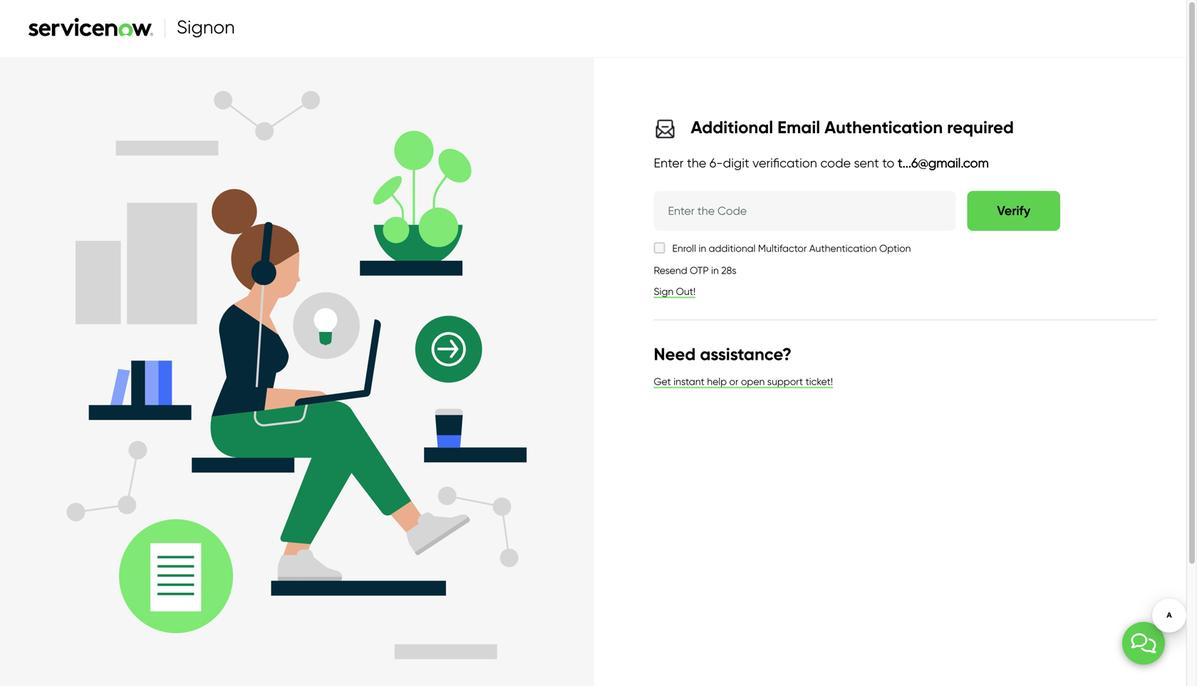 Task type: locate. For each thing, give the bounding box(es) containing it.
servicenow image
[[29, 18, 153, 36]]

authentication
[[825, 117, 943, 138], [810, 242, 877, 255]]

resend
[[654, 265, 688, 277]]

need assistance?
[[654, 344, 792, 365]]

out!
[[676, 286, 696, 298]]

multifactor
[[759, 242, 807, 255]]

get instant help or open support ticket! link
[[654, 376, 833, 389]]

the
[[687, 155, 707, 171]]

assistance?
[[700, 344, 792, 365]]

code
[[821, 155, 851, 171]]

get
[[654, 376, 671, 388]]

verify
[[998, 203, 1031, 219]]

None text field
[[654, 191, 956, 231]]

additional
[[709, 242, 756, 255]]

open
[[741, 376, 765, 388]]

0 vertical spatial in
[[699, 242, 707, 255]]

in
[[699, 242, 707, 255], [712, 265, 719, 277]]

1 vertical spatial authentication
[[810, 242, 877, 255]]

1 vertical spatial in
[[712, 265, 719, 277]]

authentication left option
[[810, 242, 877, 255]]

option
[[880, 242, 912, 255]]

enter the 6-digit verification code sent to t...6@gmail.com
[[654, 155, 990, 171]]

or
[[730, 376, 739, 388]]

email
[[778, 117, 821, 138]]

otp
[[690, 265, 709, 277]]

in right the enroll
[[699, 242, 707, 255]]

support
[[768, 376, 804, 388]]

ticket!
[[806, 376, 833, 388]]

0 vertical spatial authentication
[[825, 117, 943, 138]]

authentication up to
[[825, 117, 943, 138]]

in left 28s
[[712, 265, 719, 277]]



Task type: describe. For each thing, give the bounding box(es) containing it.
enter
[[654, 155, 684, 171]]

sign
[[654, 286, 674, 298]]

servicenow brand image
[[14, 57, 579, 687]]

additional
[[691, 117, 774, 138]]

sign out! link
[[654, 286, 696, 298]]

sign out!
[[654, 286, 696, 298]]

t...6@gmail.com
[[898, 155, 990, 171]]

digit
[[723, 155, 750, 171]]

enroll
[[673, 242, 697, 255]]

additional email authentication required
[[691, 117, 1015, 138]]

signon
[[177, 16, 235, 39]]

help
[[708, 376, 727, 388]]

0 horizontal spatial in
[[699, 242, 707, 255]]

sent
[[855, 155, 880, 171]]

to
[[883, 155, 895, 171]]

resend otp in 28s
[[654, 265, 737, 277]]

instant
[[674, 376, 705, 388]]

verification
[[753, 155, 818, 171]]

need
[[654, 344, 696, 365]]

get instant help or open support ticket!
[[654, 376, 833, 388]]

required
[[948, 117, 1015, 138]]

verify button
[[968, 191, 1061, 231]]

1 horizontal spatial in
[[712, 265, 719, 277]]

28s
[[722, 265, 737, 277]]

enroll in additional multifactor authentication option
[[673, 242, 912, 255]]

6-
[[710, 155, 723, 171]]



Task type: vqa. For each thing, say whether or not it's contained in the screenshot.
Enroll
yes



